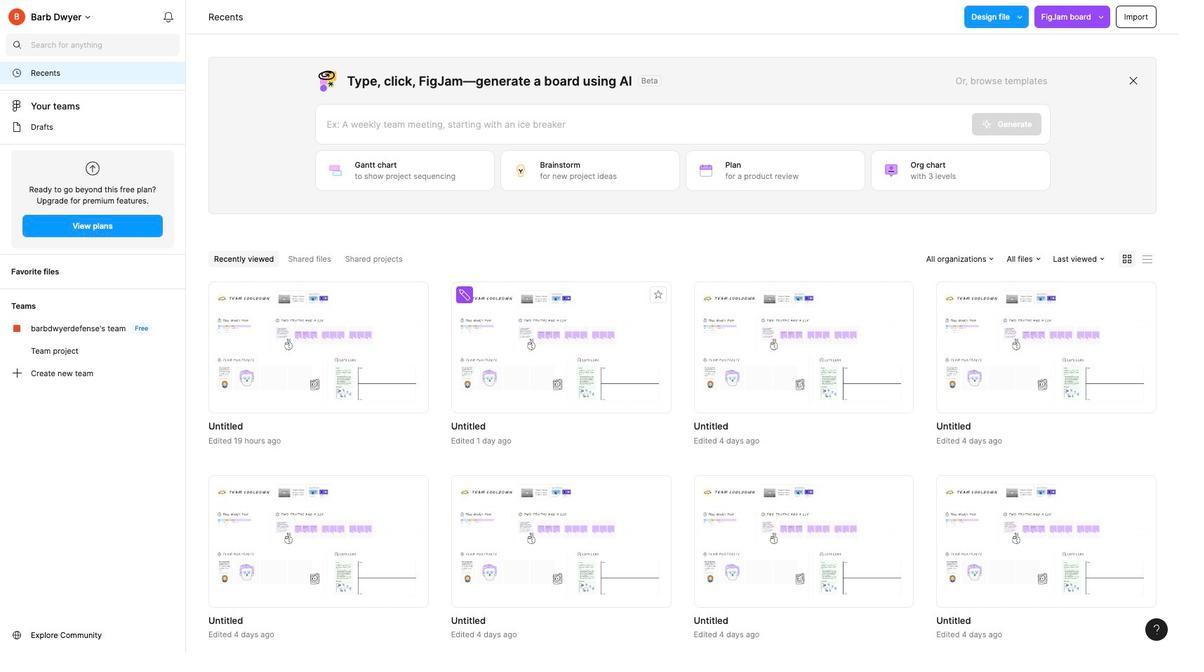 Task type: locate. For each thing, give the bounding box(es) containing it.
help image
[[1154, 625, 1160, 635]]

search 32 image
[[6, 34, 28, 56]]

community 16 image
[[11, 630, 22, 641]]

recent 16 image
[[11, 67, 22, 79]]

page 16 image
[[11, 121, 22, 133]]

file thumbnail image
[[216, 290, 422, 405], [458, 290, 664, 405], [701, 290, 907, 405], [944, 290, 1150, 405], [216, 484, 422, 599], [458, 484, 664, 599], [701, 484, 907, 599], [944, 484, 1150, 599]]

bell 32 image
[[157, 6, 180, 28]]



Task type: vqa. For each thing, say whether or not it's contained in the screenshot.
VIEW COMMENTS image
no



Task type: describe. For each thing, give the bounding box(es) containing it.
Search for anything text field
[[31, 39, 180, 51]]

Ex: A weekly team meeting, starting with an ice breaker field
[[316, 105, 972, 144]]



